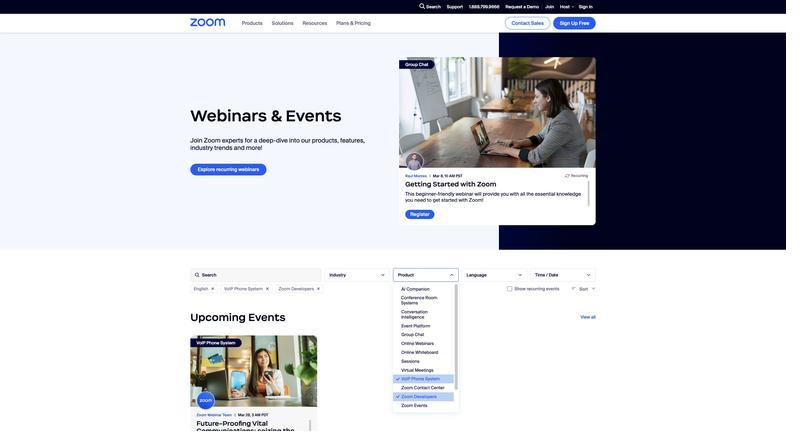 Task type: describe. For each thing, give the bounding box(es) containing it.
room
[[426, 295, 438, 301]]

more!
[[246, 144, 263, 152]]

provide
[[483, 191, 500, 197]]

& for webinars
[[271, 106, 282, 126]]

raul montes link
[[406, 174, 433, 179]]

free
[[580, 20, 590, 26]]

am for pdt
[[255, 413, 261, 418]]

am for pst
[[450, 174, 455, 179]]

events for zoom events
[[415, 403, 428, 408]]

zoom inside the getting started with zoom this beginner-friendly webinar will provide you with all the essential knowledge you need to get started with zoom!
[[478, 180, 497, 189]]

webinars & events
[[191, 106, 342, 126]]

1 horizontal spatial you
[[501, 191, 509, 197]]

resources
[[303, 20, 328, 26]]

ai companion
[[402, 286, 430, 292]]

1 horizontal spatial phone
[[234, 286, 247, 292]]

demo
[[527, 4, 540, 9]]

contact sales
[[512, 20, 544, 26]]

0 vertical spatial webinars
[[191, 106, 267, 126]]

recurring
[[572, 173, 589, 178]]

1.888.799.9666 link
[[467, 0, 503, 14]]

view
[[581, 315, 591, 320]]

sign in link
[[577, 0, 596, 14]]

our
[[302, 137, 311, 145]]

2 horizontal spatial phone
[[412, 376, 425, 382]]

with left the
[[510, 191, 520, 197]]

all inside the getting started with zoom this beginner-friendly webinar will provide you with all the essential knowledge you need to get started with zoom!
[[521, 191, 526, 197]]

friendly
[[438, 191, 455, 197]]

a inside join zoom experts for a deep-dive into our products, features, industry trends and more!
[[254, 137, 258, 145]]

features,
[[341, 137, 365, 145]]

virtual
[[402, 368, 414, 373]]

pdt
[[262, 413, 269, 418]]

sort
[[580, 286, 589, 292]]

events
[[547, 286, 560, 292]]

webinar
[[208, 413, 222, 418]]

pst
[[456, 174, 463, 179]]

need
[[415, 197, 426, 203]]

sign up free link
[[554, 17, 596, 30]]

request a demo link
[[503, 0, 543, 14]]

solutions button
[[272, 20, 294, 26]]

1 horizontal spatial all
[[592, 315, 596, 320]]

event platform
[[402, 323, 431, 329]]

with up webinar
[[461, 180, 476, 189]]

sessions
[[402, 359, 420, 364]]

plans & pricing
[[337, 20, 371, 26]]

sign in
[[580, 4, 593, 9]]

raul montes image
[[406, 153, 424, 170]]

events for upcoming events
[[249, 311, 286, 324]]

future-
[[197, 420, 223, 428]]

trends
[[215, 144, 233, 152]]

industry
[[191, 144, 213, 152]]

time
[[536, 272, 546, 278]]

zoom logo image
[[191, 19, 225, 27]]

companion
[[407, 286, 430, 292]]

essential
[[536, 191, 556, 197]]

1 horizontal spatial contact
[[512, 20, 531, 26]]

join for join
[[546, 4, 555, 9]]

8,
[[441, 174, 444, 179]]

upcoming
[[191, 311, 246, 324]]

0 vertical spatial voip phone system
[[224, 286, 263, 292]]

recurring for explore
[[217, 166, 238, 173]]

zoom events
[[402, 403, 428, 408]]

voip phone system link
[[191, 336, 318, 407]]

request
[[506, 4, 523, 9]]

products button
[[242, 20, 263, 26]]

1 vertical spatial group
[[402, 332, 414, 338]]

resources button
[[303, 20, 328, 26]]

conversation
[[402, 309, 428, 315]]

host button
[[558, 0, 577, 14]]

0 vertical spatial chat
[[419, 62, 429, 67]]

online whiteboard
[[402, 350, 439, 355]]

group chat inside group chat link
[[406, 62, 429, 67]]

online for online whiteboard
[[402, 350, 415, 355]]

explore
[[198, 166, 215, 173]]

join link
[[543, 0, 558, 14]]

for
[[245, 137, 253, 145]]

zoom call 16 image
[[400, 57, 596, 168]]

online webinars
[[402, 341, 434, 347]]

view all link
[[581, 315, 596, 320]]

sales
[[532, 20, 544, 26]]

show
[[515, 286, 526, 292]]

to
[[428, 197, 432, 203]]

zoom contact center
[[402, 385, 445, 391]]

products
[[242, 20, 263, 26]]

pricing
[[355, 20, 371, 26]]

industry
[[330, 272, 346, 278]]

3
[[252, 413, 254, 418]]

time / date
[[536, 272, 559, 278]]

0 horizontal spatial zoom developers
[[279, 286, 314, 292]]

1 horizontal spatial a
[[524, 4, 526, 9]]

the
[[527, 191, 534, 197]]

view all
[[581, 315, 596, 320]]

montes
[[414, 174, 427, 179]]

communications:
[[197, 427, 256, 431]]

zoom!
[[469, 197, 484, 203]]

register
[[411, 211, 430, 218]]

mar for mar 28, 3 am pdt
[[238, 413, 245, 418]]

1 vertical spatial contact
[[415, 385, 430, 391]]

conference room systems
[[402, 295, 438, 306]]

deep-
[[259, 137, 276, 145]]

date
[[549, 272, 559, 278]]

this
[[406, 191, 415, 197]]

event
[[402, 323, 413, 329]]



Task type: locate. For each thing, give the bounding box(es) containing it.
0 vertical spatial system
[[248, 286, 263, 292]]

2 vertical spatial voip
[[402, 376, 411, 382]]

1 vertical spatial phone
[[207, 340, 220, 346]]

will
[[475, 191, 482, 197]]

into
[[290, 137, 300, 145]]

& up dive
[[271, 106, 282, 126]]

system inside 'link'
[[221, 340, 236, 346]]

1 vertical spatial all
[[592, 315, 596, 320]]

sign for sign up free
[[560, 20, 571, 26]]

0 vertical spatial join
[[546, 4, 555, 9]]

join inside join link
[[546, 4, 555, 9]]

2 horizontal spatial voip
[[402, 376, 411, 382]]

voip
[[224, 286, 233, 292], [197, 340, 206, 346], [402, 376, 411, 382]]

a left "demo"
[[524, 4, 526, 9]]

recurring for show
[[527, 286, 546, 292]]

plans
[[337, 20, 349, 26]]

0 horizontal spatial recurring
[[217, 166, 238, 173]]

1 horizontal spatial events
[[286, 106, 342, 126]]

system up center on the right bottom of the page
[[426, 376, 440, 382]]

contact
[[512, 20, 531, 26], [415, 385, 430, 391]]

up
[[572, 20, 578, 26]]

register link
[[406, 210, 435, 219]]

0 vertical spatial zoom developers
[[279, 286, 314, 292]]

1 horizontal spatial webinars
[[416, 341, 434, 347]]

search image
[[420, 4, 425, 9], [420, 4, 425, 9]]

future-proofing vital communications: seizing th
[[197, 420, 295, 431]]

0 horizontal spatial events
[[249, 311, 286, 324]]

0 vertical spatial mar
[[433, 174, 440, 179]]

sign left up
[[560, 20, 571, 26]]

0 vertical spatial contact
[[512, 20, 531, 26]]

1 vertical spatial group chat
[[402, 332, 425, 338]]

1 horizontal spatial developers
[[415, 394, 437, 400]]

1 vertical spatial events
[[249, 311, 286, 324]]

2 horizontal spatial system
[[426, 376, 440, 382]]

1 vertical spatial system
[[221, 340, 236, 346]]

recurring inside the explore recurring webinars link
[[217, 166, 238, 173]]

mar for mar 8, 10 am pst
[[433, 174, 440, 179]]

0 vertical spatial a
[[524, 4, 526, 9]]

you left need
[[406, 197, 414, 203]]

phone down search field
[[234, 286, 247, 292]]

phone down virtual meetings
[[412, 376, 425, 382]]

0 horizontal spatial mar
[[238, 413, 245, 418]]

you right provide
[[501, 191, 509, 197]]

zoom one
[[402, 412, 423, 417]]

1 horizontal spatial voip
[[224, 286, 233, 292]]

mar left 8,
[[433, 174, 440, 179]]

with left zoom!
[[459, 197, 468, 203]]

1 horizontal spatial am
[[450, 174, 455, 179]]

system
[[248, 286, 263, 292], [221, 340, 236, 346], [426, 376, 440, 382]]

10
[[445, 174, 449, 179]]

0 vertical spatial online
[[402, 341, 415, 347]]

& right the plans
[[351, 20, 354, 26]]

ai
[[402, 286, 406, 292]]

28,
[[246, 413, 251, 418]]

systems
[[402, 300, 419, 306]]

0 vertical spatial sign
[[580, 4, 589, 9]]

voip phone system down search field
[[224, 286, 263, 292]]

1 vertical spatial am
[[255, 413, 261, 418]]

1 vertical spatial voip
[[197, 340, 206, 346]]

0 horizontal spatial join
[[191, 137, 203, 145]]

2 vertical spatial events
[[415, 403, 428, 408]]

0 vertical spatial events
[[286, 106, 342, 126]]

recurring right the explore
[[217, 166, 238, 173]]

1 vertical spatial chat
[[415, 332, 425, 338]]

2 online from the top
[[402, 350, 415, 355]]

virtual meetings
[[402, 368, 434, 373]]

support link
[[444, 0, 467, 14]]

0 horizontal spatial all
[[521, 191, 526, 197]]

in
[[590, 4, 593, 9]]

financial services_places_5 image
[[191, 336, 318, 407]]

0 vertical spatial am
[[450, 174, 455, 179]]

webinars up experts
[[191, 106, 267, 126]]

0 horizontal spatial contact
[[415, 385, 430, 391]]

seizing
[[258, 427, 282, 431]]

2 vertical spatial voip phone system
[[402, 376, 440, 382]]

sign for sign in
[[580, 4, 589, 9]]

join inside join zoom experts for a deep-dive into our products, features, industry trends and more!
[[191, 137, 203, 145]]

Search field
[[191, 268, 322, 282]]

0 horizontal spatial phone
[[207, 340, 220, 346]]

1 vertical spatial online
[[402, 350, 415, 355]]

join for join zoom experts for a deep-dive into our products, features, industry trends and more!
[[191, 137, 203, 145]]

group
[[406, 62, 418, 67], [402, 332, 414, 338]]

host
[[561, 4, 570, 10]]

sign up free
[[560, 20, 590, 26]]

0 vertical spatial all
[[521, 191, 526, 197]]

recurring
[[217, 166, 238, 173], [527, 286, 546, 292]]

2 horizontal spatial events
[[415, 403, 428, 408]]

join
[[546, 4, 555, 9], [191, 137, 203, 145]]

voip phone system up zoom contact center
[[402, 376, 440, 382]]

1.888.799.9666
[[470, 4, 500, 9]]

sign left in at the top right of the page
[[580, 4, 589, 9]]

contact down request a demo link
[[512, 20, 531, 26]]

join left trends
[[191, 137, 203, 145]]

intelligence
[[402, 314, 425, 320]]

1 vertical spatial zoom developers
[[402, 394, 437, 400]]

0 horizontal spatial system
[[221, 340, 236, 346]]

getting
[[406, 180, 432, 189]]

explore recurring webinars
[[198, 166, 260, 173]]

chat
[[419, 62, 429, 67], [415, 332, 425, 338]]

voip phone system down upcoming
[[197, 340, 236, 346]]

None search field
[[397, 2, 418, 12]]

0 horizontal spatial voip
[[197, 340, 206, 346]]

a
[[524, 4, 526, 9], [254, 137, 258, 145]]

dive
[[276, 137, 288, 145]]

0 vertical spatial phone
[[234, 286, 247, 292]]

phone down upcoming
[[207, 340, 220, 346]]

voip phone system inside 'link'
[[197, 340, 236, 346]]

0 vertical spatial developers
[[292, 286, 314, 292]]

mar 28, 3 am pdt
[[238, 413, 269, 418]]

0 horizontal spatial am
[[255, 413, 261, 418]]

getting started with zoom this beginner-friendly webinar will provide you with all the essential knowledge you need to get started with zoom!
[[406, 180, 582, 203]]

online up online whiteboard
[[402, 341, 415, 347]]

webinars
[[239, 166, 260, 173]]

group chat link
[[400, 57, 596, 168]]

you
[[501, 191, 509, 197], [406, 197, 414, 203]]

0 horizontal spatial sign
[[560, 20, 571, 26]]

1 online from the top
[[402, 341, 415, 347]]

1 horizontal spatial join
[[546, 4, 555, 9]]

1 vertical spatial voip phone system
[[197, 340, 236, 346]]

am
[[450, 174, 455, 179], [255, 413, 261, 418]]

0 horizontal spatial a
[[254, 137, 258, 145]]

am right 10
[[450, 174, 455, 179]]

1 vertical spatial a
[[254, 137, 258, 145]]

vital
[[253, 420, 268, 428]]

1 vertical spatial join
[[191, 137, 203, 145]]

product
[[398, 272, 414, 278]]

voip phone system
[[224, 286, 263, 292], [197, 340, 236, 346], [402, 376, 440, 382]]

recurring down time
[[527, 286, 546, 292]]

voip inside 'link'
[[197, 340, 206, 346]]

started
[[433, 180, 459, 189]]

get
[[433, 197, 441, 203]]

0 vertical spatial &
[[351, 20, 354, 26]]

whiteboard
[[416, 350, 439, 355]]

webinars up whiteboard
[[416, 341, 434, 347]]

0 horizontal spatial webinars
[[191, 106, 267, 126]]

contact left center on the right bottom of the page
[[415, 385, 430, 391]]

system down search field
[[248, 286, 263, 292]]

center
[[431, 385, 445, 391]]

online
[[402, 341, 415, 347], [402, 350, 415, 355]]

0 horizontal spatial developers
[[292, 286, 314, 292]]

1 horizontal spatial sign
[[580, 4, 589, 9]]

language
[[467, 272, 487, 278]]

phone inside 'link'
[[207, 340, 220, 346]]

1 horizontal spatial recurring
[[527, 286, 546, 292]]

1 horizontal spatial zoom developers
[[402, 394, 437, 400]]

knowledge
[[557, 191, 582, 197]]

contact sales link
[[506, 17, 551, 30]]

mar left 28,
[[238, 413, 245, 418]]

1 vertical spatial webinars
[[416, 341, 434, 347]]

am right 3
[[255, 413, 261, 418]]

sign
[[580, 4, 589, 9], [560, 20, 571, 26]]

join zoom experts for a deep-dive into our products, features, industry trends and more!
[[191, 137, 365, 152]]

/
[[547, 272, 548, 278]]

group inside group chat link
[[406, 62, 418, 67]]

online up sessions
[[402, 350, 415, 355]]

zoom webinar team
[[197, 413, 232, 418]]

request a demo
[[506, 4, 540, 9]]

1 horizontal spatial mar
[[433, 174, 440, 179]]

zoom webinar team image
[[197, 392, 215, 410]]

solutions
[[272, 20, 294, 26]]

one
[[415, 412, 423, 417]]

conversation intelligence
[[402, 309, 428, 320]]

0 vertical spatial group chat
[[406, 62, 429, 67]]

1 vertical spatial &
[[271, 106, 282, 126]]

1 vertical spatial developers
[[415, 394, 437, 400]]

0 vertical spatial group
[[406, 62, 418, 67]]

join left host
[[546, 4, 555, 9]]

show recurring events
[[515, 286, 560, 292]]

a right for
[[254, 137, 258, 145]]

and
[[234, 144, 245, 152]]

group chat
[[406, 62, 429, 67], [402, 332, 425, 338]]

online for online webinars
[[402, 341, 415, 347]]

phone
[[234, 286, 247, 292], [207, 340, 220, 346], [412, 376, 425, 382]]

1 vertical spatial sign
[[560, 20, 571, 26]]

0 horizontal spatial you
[[406, 197, 414, 203]]

all right view
[[592, 315, 596, 320]]

1 vertical spatial recurring
[[527, 286, 546, 292]]

zoom inside join zoom experts for a deep-dive into our products, features, industry trends and more!
[[204, 137, 221, 145]]

0 horizontal spatial &
[[271, 106, 282, 126]]

2 vertical spatial system
[[426, 376, 440, 382]]

1 horizontal spatial system
[[248, 286, 263, 292]]

& for plans
[[351, 20, 354, 26]]

search
[[427, 4, 441, 10]]

1 horizontal spatial &
[[351, 20, 354, 26]]

system down upcoming
[[221, 340, 236, 346]]

1 vertical spatial mar
[[238, 413, 245, 418]]

all left the
[[521, 191, 526, 197]]

0 vertical spatial voip
[[224, 286, 233, 292]]

team
[[223, 413, 232, 418]]

english
[[194, 286, 208, 292]]

&
[[351, 20, 354, 26], [271, 106, 282, 126]]

0 vertical spatial recurring
[[217, 166, 238, 173]]

mar 8, 10 am pst
[[433, 174, 463, 179]]

2 vertical spatial phone
[[412, 376, 425, 382]]



Task type: vqa. For each thing, say whether or not it's contained in the screenshot.
Plans
yes



